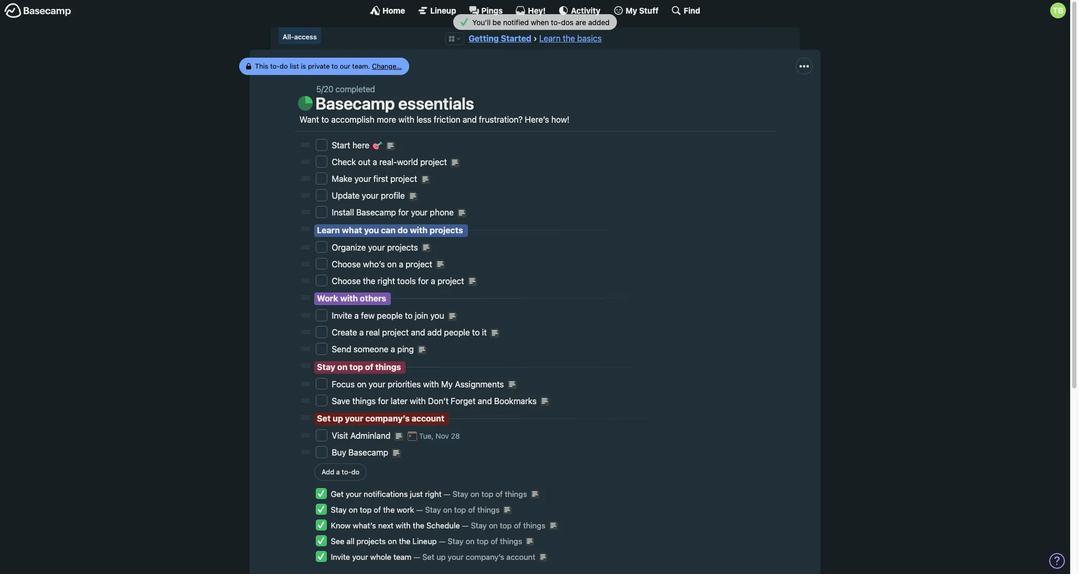 Task type: vqa. For each thing, say whether or not it's contained in the screenshot.
the left the 'or'
no



Task type: locate. For each thing, give the bounding box(es) containing it.
real-
[[379, 158, 397, 167]]

on right "who's"
[[387, 260, 397, 269]]

0 vertical spatial basecamp
[[316, 93, 395, 113]]

your left phone
[[411, 208, 428, 217]]

1 horizontal spatial to-
[[342, 468, 351, 476]]

1 vertical spatial choose
[[332, 276, 361, 286]]

— for schedule
[[462, 521, 469, 530]]

0 vertical spatial invite
[[332, 311, 352, 321]]

invite up create
[[332, 311, 352, 321]]

0 vertical spatial choose
[[332, 260, 361, 269]]

home
[[383, 6, 405, 15]]

tue, nov 28
[[419, 432, 460, 441]]

to- inside button
[[342, 468, 351, 476]]

my up don't
[[441, 380, 453, 389]]

0 vertical spatial to-
[[551, 18, 561, 27]]

›
[[534, 34, 537, 43]]

0 vertical spatial learn
[[539, 34, 561, 43]]

0 horizontal spatial right
[[378, 276, 395, 286]]

choose up work with others
[[332, 276, 361, 286]]

breadcrumb element
[[271, 27, 800, 50]]

projects down phone
[[430, 225, 463, 235]]

learn inside breadcrumb element
[[539, 34, 561, 43]]

basecamp down update your profile
[[356, 208, 396, 217]]

— right "schedule"
[[462, 521, 469, 530]]

1 horizontal spatial and
[[463, 115, 477, 125]]

a right tools
[[431, 276, 435, 286]]

0 horizontal spatial learn
[[317, 225, 340, 235]]

to-
[[551, 18, 561, 27], [270, 62, 280, 70], [342, 468, 351, 476]]

when
[[531, 18, 549, 27]]

people right 'add'
[[444, 328, 470, 338]]

0 vertical spatial up
[[333, 414, 343, 424]]

0 horizontal spatial for
[[378, 397, 389, 406]]

2 horizontal spatial to-
[[551, 18, 561, 27]]

a right out
[[373, 158, 377, 167]]

set
[[317, 414, 331, 424], [422, 552, 434, 562]]

and down assignments
[[478, 397, 492, 406]]

on down know what's next with the schedule — stay on top of things
[[466, 537, 475, 546]]

choose who's on a project
[[332, 260, 435, 269]]

tools
[[397, 276, 416, 286]]

stay on top of things
[[317, 362, 401, 372]]

— right the work
[[416, 505, 423, 515]]

hey!
[[528, 6, 546, 15]]

projects down learn what you can do with projects 'link'
[[387, 243, 418, 252]]

on up what's
[[349, 505, 358, 515]]

on up "schedule"
[[443, 505, 452, 515]]

get your notifications just right — stay on top of things
[[331, 489, 527, 499]]

5/20
[[316, 84, 333, 94]]

2 horizontal spatial and
[[478, 397, 492, 406]]

home link
[[370, 5, 405, 16]]

choose for choose who's on a project
[[332, 260, 361, 269]]

can
[[381, 225, 396, 235]]

visit adminland
[[332, 432, 393, 441]]

you left can
[[364, 225, 379, 235]]

— down "schedule"
[[439, 537, 446, 546]]

1 vertical spatial my
[[441, 380, 453, 389]]

2 vertical spatial basecamp
[[348, 448, 388, 458]]

set up your company's account link
[[317, 414, 445, 424]]

choose who's on a project link
[[332, 260, 435, 269]]

to right want
[[321, 115, 329, 125]]

send someone a ping link
[[332, 345, 416, 354]]

2 vertical spatial for
[[378, 397, 389, 406]]

you right join
[[430, 311, 444, 321]]

1 vertical spatial right
[[425, 489, 442, 499]]

1 horizontal spatial company's
[[466, 552, 504, 562]]

0 vertical spatial set
[[317, 414, 331, 424]]

invite for invite your whole team — set up your company's account
[[331, 552, 350, 562]]

my left the stuff
[[626, 6, 637, 15]]

on down next on the left of page
[[388, 537, 397, 546]]

for right tools
[[418, 276, 429, 286]]

do left list
[[280, 62, 288, 70]]

stay
[[317, 362, 335, 372], [453, 489, 468, 499], [331, 505, 347, 515], [425, 505, 441, 515], [471, 521, 487, 530], [448, 537, 464, 546]]

— right team
[[414, 552, 420, 562]]

stuff
[[639, 6, 659, 15]]

1 choose from the top
[[332, 260, 361, 269]]

change… link
[[372, 62, 402, 70]]

1 vertical spatial lineup
[[413, 537, 437, 546]]

a left real at the bottom of the page
[[359, 328, 364, 338]]

1 horizontal spatial people
[[444, 328, 470, 338]]

1 vertical spatial invite
[[331, 552, 350, 562]]

to- right 'this'
[[270, 62, 280, 70]]

projects down what's
[[357, 537, 386, 546]]

project
[[420, 158, 447, 167], [390, 174, 417, 184], [406, 260, 432, 269], [438, 276, 464, 286], [382, 328, 409, 338]]

1 vertical spatial and
[[411, 328, 425, 338]]

install basecamp for your phone
[[332, 208, 456, 217]]

and for forget
[[478, 397, 492, 406]]

0 vertical spatial people
[[377, 311, 403, 321]]

1 vertical spatial basecamp
[[356, 208, 396, 217]]

up up visit
[[333, 414, 343, 424]]

find button
[[671, 5, 700, 16]]

check out a real-world project
[[332, 158, 449, 167]]

1 vertical spatial learn
[[317, 225, 340, 235]]

0 horizontal spatial to-
[[270, 62, 280, 70]]

the down the stay on top of the work — stay on top of things
[[413, 521, 424, 530]]

0 vertical spatial you
[[364, 225, 379, 235]]

0 horizontal spatial projects
[[357, 537, 386, 546]]

my inside 'popup button'
[[626, 6, 637, 15]]

start here 🎯
[[332, 141, 384, 150]]

schedule
[[427, 521, 460, 530]]

top
[[350, 362, 363, 372], [482, 489, 494, 499], [360, 505, 372, 515], [454, 505, 466, 515], [500, 521, 512, 530], [477, 537, 489, 546]]

0 vertical spatial right
[[378, 276, 395, 286]]

0 vertical spatial my
[[626, 6, 637, 15]]

the up next on the left of page
[[383, 505, 395, 515]]

2 vertical spatial to-
[[342, 468, 351, 476]]

1 horizontal spatial for
[[398, 208, 409, 217]]

0 horizontal spatial up
[[333, 414, 343, 424]]

basecamp down the adminland
[[348, 448, 388, 458]]

0 horizontal spatial my
[[441, 380, 453, 389]]

our
[[340, 62, 351, 70]]

to
[[332, 62, 338, 70], [321, 115, 329, 125], [405, 311, 413, 321], [472, 328, 480, 338]]

stay right "schedule"
[[471, 521, 487, 530]]

1 vertical spatial for
[[418, 276, 429, 286]]

save
[[332, 397, 350, 406]]

account
[[412, 414, 445, 424], [506, 552, 535, 562]]

choose
[[332, 260, 361, 269], [332, 276, 361, 286]]

0 vertical spatial company's
[[365, 414, 410, 424]]

on down stay on top of things
[[357, 380, 366, 389]]

1 vertical spatial you
[[430, 311, 444, 321]]

choose down organize on the top
[[332, 260, 361, 269]]

update your profile link
[[332, 191, 407, 201]]

frustration?
[[479, 115, 523, 125]]

private
[[308, 62, 330, 70]]

find
[[684, 6, 700, 15]]

buy basecamp link
[[332, 448, 390, 458]]

team.
[[353, 62, 370, 70]]

basecamp up accomplish
[[316, 93, 395, 113]]

work
[[397, 505, 414, 515]]

accomplish
[[331, 115, 375, 125]]

for down the profile
[[398, 208, 409, 217]]

2 horizontal spatial for
[[418, 276, 429, 286]]

5/20 completed
[[316, 84, 375, 94]]

a left few
[[354, 311, 359, 321]]

basics
[[577, 34, 602, 43]]

profile
[[381, 191, 405, 201]]

1 vertical spatial to-
[[270, 62, 280, 70]]

save things for later with don't forget and bookmarks
[[332, 397, 539, 406]]

for for your
[[398, 208, 409, 217]]

project up tools
[[406, 260, 432, 269]]

do right can
[[398, 225, 408, 235]]

choose the right tools for a project link
[[332, 276, 466, 286]]

learn down install
[[317, 225, 340, 235]]

completed
[[336, 84, 375, 94]]

1 horizontal spatial projects
[[387, 243, 418, 252]]

1 vertical spatial people
[[444, 328, 470, 338]]

tue, nov 28 link
[[407, 432, 460, 441]]

start here 🎯 link
[[332, 141, 384, 150]]

invite down see
[[331, 552, 350, 562]]

add
[[322, 468, 334, 476]]

your up visit adminland
[[345, 414, 363, 424]]

right
[[378, 276, 395, 286], [425, 489, 442, 499]]

2 vertical spatial do
[[351, 468, 359, 476]]

project right world
[[420, 158, 447, 167]]

0 horizontal spatial set
[[317, 414, 331, 424]]

to- right 'when'
[[551, 18, 561, 27]]

this
[[255, 62, 269, 70]]

add a to-do
[[322, 468, 359, 476]]

with right work
[[340, 294, 358, 303]]

5/20 completed link
[[316, 84, 375, 94]]

0 vertical spatial lineup
[[430, 6, 456, 15]]

invite
[[332, 311, 352, 321], [331, 552, 350, 562]]

the for stay on top of the work — stay on top of things
[[383, 505, 395, 515]]

with down install basecamp for your phone
[[410, 225, 428, 235]]

pings button
[[469, 5, 503, 16]]

1 vertical spatial up
[[437, 552, 446, 562]]

🎯
[[372, 141, 382, 150]]

more
[[377, 115, 396, 125]]

right down "choose who's on a project"
[[378, 276, 395, 286]]

things
[[375, 362, 401, 372], [352, 397, 376, 406], [505, 489, 527, 499], [478, 505, 500, 515], [523, 521, 545, 530], [500, 537, 522, 546]]

install
[[332, 208, 354, 217]]

learn right '›'
[[539, 34, 561, 43]]

for for later
[[378, 397, 389, 406]]

hey! button
[[515, 5, 546, 16]]

next
[[378, 521, 394, 530]]

2 horizontal spatial do
[[398, 225, 408, 235]]

1 horizontal spatial my
[[626, 6, 637, 15]]

up down see all projects on the lineup — stay on top of things
[[437, 552, 446, 562]]

your right the get
[[346, 489, 362, 499]]

to- right add
[[342, 468, 351, 476]]

0 vertical spatial do
[[280, 62, 288, 70]]

2 vertical spatial projects
[[357, 537, 386, 546]]

1 horizontal spatial account
[[506, 552, 535, 562]]

lineup left pings popup button
[[430, 6, 456, 15]]

switch accounts image
[[4, 3, 71, 19]]

right right the just on the left of the page
[[425, 489, 442, 499]]

— for work
[[416, 505, 423, 515]]

your down see all projects on the lineup — stay on top of things
[[448, 552, 464, 562]]

1 vertical spatial do
[[398, 225, 408, 235]]

all
[[347, 537, 355, 546]]

0 vertical spatial and
[[463, 115, 477, 125]]

lineup inside lineup link
[[430, 6, 456, 15]]

real
[[366, 328, 380, 338]]

install basecamp for your phone link
[[332, 208, 456, 217]]

started
[[501, 34, 532, 43]]

1 horizontal spatial do
[[351, 468, 359, 476]]

organize your projects link
[[332, 243, 420, 252]]

a right add
[[336, 468, 340, 476]]

learn what you can do with projects
[[317, 225, 463, 235]]

add
[[427, 328, 442, 338]]

1 vertical spatial projects
[[387, 243, 418, 252]]

on
[[387, 260, 397, 269], [337, 362, 348, 372], [357, 380, 366, 389], [471, 489, 480, 499], [349, 505, 358, 515], [443, 505, 452, 515], [489, 521, 498, 530], [388, 537, 397, 546], [466, 537, 475, 546]]

0 horizontal spatial company's
[[365, 414, 410, 424]]

to left our
[[332, 62, 338, 70]]

2 horizontal spatial projects
[[430, 225, 463, 235]]

and right "friction"
[[463, 115, 477, 125]]

0 vertical spatial for
[[398, 208, 409, 217]]

create a real project and add people to it link
[[332, 328, 489, 338]]

1 vertical spatial account
[[506, 552, 535, 562]]

0 horizontal spatial do
[[280, 62, 288, 70]]

2 choose from the top
[[332, 276, 361, 286]]

people right few
[[377, 311, 403, 321]]

my stuff button
[[613, 5, 659, 16]]

2 vertical spatial and
[[478, 397, 492, 406]]

0 vertical spatial projects
[[430, 225, 463, 235]]

notified
[[503, 18, 529, 27]]

update
[[332, 191, 360, 201]]

your
[[354, 174, 371, 184], [362, 191, 379, 201], [411, 208, 428, 217], [368, 243, 385, 252], [369, 380, 385, 389], [345, 414, 363, 424], [346, 489, 362, 499], [352, 552, 368, 562], [448, 552, 464, 562]]

the down dos on the right top of the page
[[563, 34, 575, 43]]

the up team
[[399, 537, 411, 546]]

for left later
[[378, 397, 389, 406]]

lineup up invite your whole team — set up your company's account
[[413, 537, 437, 546]]

do down the "buy basecamp" link
[[351, 468, 359, 476]]

1 horizontal spatial learn
[[539, 34, 561, 43]]

to left join
[[405, 311, 413, 321]]

essentials
[[398, 93, 474, 113]]

and left 'add'
[[411, 328, 425, 338]]

0 vertical spatial account
[[412, 414, 445, 424]]

stay down the get
[[331, 505, 347, 515]]

you'll be notified when to-dos are added alert
[[0, 14, 1070, 30]]

visit
[[332, 432, 348, 441]]

1 horizontal spatial set
[[422, 552, 434, 562]]

people
[[377, 311, 403, 321], [444, 328, 470, 338]]



Task type: describe. For each thing, give the bounding box(es) containing it.
with up 'save things for later with don't forget and bookmarks'
[[423, 380, 439, 389]]

you'll be notified when to-dos are added
[[470, 18, 610, 27]]

first
[[373, 174, 388, 184]]

work with others link
[[317, 294, 386, 303]]

your down out
[[354, 174, 371, 184]]

stay down "schedule"
[[448, 537, 464, 546]]

project right tools
[[438, 276, 464, 286]]

make your first project link
[[332, 174, 419, 184]]

see all projects on the lineup — stay on top of things
[[331, 537, 522, 546]]

projects for organize your projects
[[387, 243, 418, 252]]

change…
[[372, 62, 402, 70]]

stay on top of the work — stay on top of things
[[331, 505, 500, 515]]

this to-do list is private to our team. change…
[[255, 62, 402, 70]]

organize
[[332, 243, 366, 252]]

main element
[[0, 0, 1070, 20]]

someone
[[354, 345, 389, 354]]

all-access
[[283, 33, 317, 41]]

your down "all"
[[352, 552, 368, 562]]

stay down send
[[317, 362, 335, 372]]

set up your company's account
[[317, 414, 445, 424]]

know
[[331, 521, 351, 530]]

projects for see all projects on the lineup — stay on top of things
[[357, 537, 386, 546]]

0 horizontal spatial and
[[411, 328, 425, 338]]

tue,
[[419, 432, 434, 441]]

all-access element
[[279, 27, 321, 44]]

forget
[[451, 397, 476, 406]]

you'll
[[472, 18, 491, 27]]

1 vertical spatial set
[[422, 552, 434, 562]]

make
[[332, 174, 352, 184]]

create
[[332, 328, 357, 338]]

make your first project
[[332, 174, 419, 184]]

1 vertical spatial company's
[[466, 552, 504, 562]]

get
[[331, 489, 344, 499]]

stay down the "get your notifications just right — stay on top of things"
[[425, 505, 441, 515]]

don't
[[428, 397, 449, 406]]

with down "focus on your priorities with my assignments"
[[410, 397, 426, 406]]

project down world
[[390, 174, 417, 184]]

on up focus
[[337, 362, 348, 372]]

on right "schedule"
[[489, 521, 498, 530]]

who's
[[363, 260, 385, 269]]

visit adminland link
[[332, 432, 393, 441]]

work with others
[[317, 294, 386, 303]]

stay up "schedule"
[[453, 489, 468, 499]]

0 horizontal spatial you
[[364, 225, 379, 235]]

start
[[332, 141, 350, 150]]

send
[[332, 345, 351, 354]]

and for friction
[[463, 115, 477, 125]]

0 horizontal spatial account
[[412, 414, 445, 424]]

choose for choose the right tools for a project
[[332, 276, 361, 286]]

bookmarks
[[494, 397, 537, 406]]

out
[[358, 158, 371, 167]]

to- inside alert
[[551, 18, 561, 27]]

check out a real-world project link
[[332, 158, 449, 167]]

ping
[[397, 345, 414, 354]]

what's
[[353, 521, 376, 530]]

invite a few people to join you
[[332, 311, 446, 321]]

pings
[[481, 6, 503, 15]]

basecamp essentials link
[[316, 93, 474, 113]]

join
[[415, 311, 428, 321]]

access
[[294, 33, 317, 41]]

buy
[[332, 448, 346, 458]]

› learn the basics
[[534, 34, 602, 43]]

want to accomplish more with less friction and frustration? here's how!
[[300, 115, 570, 125]]

activity
[[571, 6, 601, 15]]

check
[[332, 158, 356, 167]]

getting started link
[[469, 34, 532, 43]]

1 horizontal spatial up
[[437, 552, 446, 562]]

are
[[576, 18, 586, 27]]

invite your whole team — set up your company's account
[[331, 552, 535, 562]]

invite a few people to join you link
[[332, 311, 446, 321]]

basecamp for buy basecamp
[[348, 448, 388, 458]]

whole
[[370, 552, 391, 562]]

a up choose the right tools for a project on the left top of the page
[[399, 260, 403, 269]]

lineup link
[[418, 5, 456, 16]]

want
[[300, 115, 319, 125]]

be
[[493, 18, 501, 27]]

basecamp for install basecamp for your phone
[[356, 208, 396, 217]]

project down invite a few people to join you link at the left of page
[[382, 328, 409, 338]]

1 horizontal spatial you
[[430, 311, 444, 321]]

work
[[317, 294, 338, 303]]

create a real project and add people to it
[[332, 328, 489, 338]]

learn the basics link
[[539, 34, 602, 43]]

add a to-do button
[[314, 464, 367, 481]]

0 horizontal spatial people
[[377, 311, 403, 321]]

here's
[[525, 115, 549, 125]]

with down the work
[[396, 521, 411, 530]]

the for know what's next with the schedule — stay on top of things
[[413, 521, 424, 530]]

choose the right tools for a project
[[332, 276, 466, 286]]

just
[[410, 489, 423, 499]]

buy basecamp
[[332, 448, 390, 458]]

send someone a ping
[[332, 345, 416, 354]]

priorities
[[388, 380, 421, 389]]

to left it
[[472, 328, 480, 338]]

on up know what's next with the schedule — stay on top of things
[[471, 489, 480, 499]]

phone
[[430, 208, 454, 217]]

organize your projects
[[332, 243, 420, 252]]

activity link
[[558, 5, 601, 16]]

— for lineup
[[439, 537, 446, 546]]

what
[[342, 225, 362, 235]]

your up "who's"
[[368, 243, 385, 252]]

update your profile
[[332, 191, 407, 201]]

the inside breadcrumb element
[[563, 34, 575, 43]]

— right the just on the left of the page
[[444, 489, 451, 499]]

your down make your first project link at the left top of the page
[[362, 191, 379, 201]]

all-
[[283, 33, 294, 41]]

focus on your priorities with my assignments link
[[332, 380, 506, 389]]

know what's next with the schedule — stay on top of things
[[331, 521, 545, 530]]

world
[[397, 158, 418, 167]]

do inside button
[[351, 468, 359, 476]]

28
[[451, 432, 460, 441]]

the down "who's"
[[363, 276, 375, 286]]

dos
[[561, 18, 574, 27]]

a inside button
[[336, 468, 340, 476]]

learn what you can do with projects link
[[317, 225, 463, 235]]

see
[[331, 537, 344, 546]]

invite for invite a few people to join you
[[332, 311, 352, 321]]

later
[[391, 397, 408, 406]]

1 horizontal spatial right
[[425, 489, 442, 499]]

the for see all projects on the lineup — stay on top of things
[[399, 537, 411, 546]]

a left ping
[[391, 345, 395, 354]]

focus on your priorities with my assignments
[[332, 380, 506, 389]]

list
[[290, 62, 299, 70]]

with left less
[[398, 115, 414, 125]]

added
[[588, 18, 610, 27]]

tim burton image
[[1050, 3, 1066, 18]]

your down stay on top of things
[[369, 380, 385, 389]]



